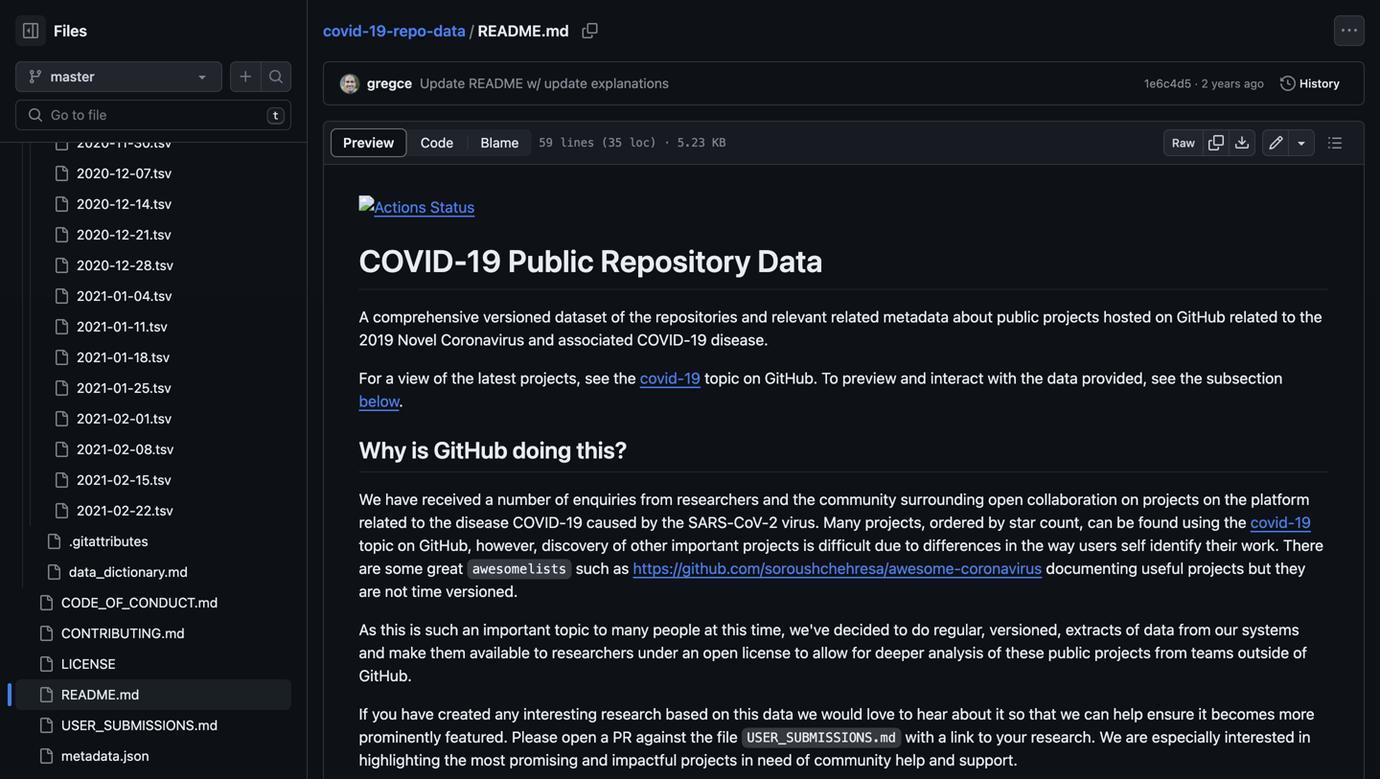 Task type: locate. For each thing, give the bounding box(es) containing it.
2020-12-28.tsv
[[77, 257, 174, 273]]

1 02- from the top
[[113, 411, 136, 427]]

coronavirus
[[441, 331, 525, 349]]

on up the be
[[1122, 490, 1139, 508]]

we down why
[[359, 490, 381, 508]]

in down more
[[1299, 728, 1311, 746]]

0 horizontal spatial with
[[906, 728, 935, 746]]

59
[[539, 136, 553, 150]]

file image for 2021-01-04.tsv
[[54, 289, 69, 304]]

1 horizontal spatial projects,
[[865, 513, 926, 531]]

ensure
[[1148, 705, 1195, 723]]

(35
[[602, 136, 622, 150]]

1 vertical spatial ·
[[664, 136, 671, 150]]

file image for .gitattributes
[[46, 534, 61, 549]]

github
[[1177, 308, 1226, 326], [434, 437, 508, 464]]

2021- down 2021-01-11.tsv
[[77, 349, 113, 365]]

of
[[611, 308, 625, 326], [434, 369, 448, 387], [555, 490, 569, 508], [613, 536, 627, 554], [1126, 621, 1140, 639], [988, 644, 1002, 662], [1294, 644, 1308, 662], [796, 751, 810, 769]]

projects down file
[[681, 751, 738, 769]]

open inside the we have received a number of enquiries from researchers and the community surrounding open collaboration on projects on the platform related to the disease covid-19 caused by the sars-cov-2 virus. many projects, ordered by star count, can be found using the
[[989, 490, 1024, 508]]

related right relevant
[[831, 308, 880, 326]]

2 vertical spatial covid-
[[513, 513, 566, 531]]

covid- inside the we have received a number of enquiries from researchers and the community surrounding open collaboration on projects on the platform related to the disease covid-19 caused by the sars-cov-2 virus. many projects, ordered by star count, can be found using the
[[513, 513, 566, 531]]

actions status image
[[359, 196, 475, 219]]

public inside as this is such an important topic to many people at this time, we've decided to do regular, versioned, extracts of data from our systems and make them available to researchers under an open license to allow for deeper analysis of these public projects from teams outside of github.
[[1049, 644, 1091, 662]]

0 vertical spatial from
[[641, 490, 673, 508]]

2 see from the left
[[1152, 369, 1176, 387]]

02- down 2021-02-15.tsv
[[113, 503, 136, 519]]

file image for code_of_conduct.md
[[38, 595, 54, 611]]

with right interact
[[988, 369, 1017, 387]]

and up 'cov-'
[[763, 490, 789, 508]]

12- down 2020-12-07.tsv
[[115, 196, 136, 212]]

3 12- from the top
[[115, 227, 136, 243]]

github. down "make" at the bottom left of the page
[[359, 667, 412, 685]]

0 horizontal spatial public
[[997, 308, 1040, 326]]

1 vertical spatial covid-19 link
[[1251, 513, 1312, 531]]

2 vertical spatial open
[[562, 728, 597, 746]]

1 2020- from the top
[[77, 135, 115, 151]]

group
[[15, 0, 291, 588], [15, 0, 291, 526]]

file image for contributing.md
[[38, 626, 54, 641]]

researchers down many
[[552, 644, 634, 662]]

2021- up 2021-02-22.tsv
[[77, 472, 113, 488]]

0 vertical spatial open
[[989, 490, 1024, 508]]

01- up 2021-01-25.tsv in the left of the page
[[113, 349, 134, 365]]

useful
[[1142, 559, 1184, 577]]

02- for 22.tsv
[[113, 503, 136, 519]]

as
[[613, 559, 629, 577]]

file image for 2020-11-30.tsv
[[54, 135, 69, 151]]

projects down the extracts at right bottom
[[1095, 644, 1151, 662]]

0 vertical spatial have
[[385, 490, 418, 508]]

12- for 14.tsv
[[115, 196, 136, 212]]

and inside the we have received a number of enquiries from researchers and the community surrounding open collaboration on projects on the platform related to the disease covid-19 caused by the sars-cov-2 virus. many projects, ordered by star count, can be found using the
[[763, 490, 789, 508]]

you
[[372, 705, 397, 723]]

is down virus.
[[804, 536, 815, 554]]

is up "make" at the bottom left of the page
[[410, 621, 421, 639]]

0 vertical spatial about
[[953, 308, 993, 326]]

6 2021- from the top
[[77, 442, 113, 457]]

2 vertical spatial is
[[410, 621, 421, 639]]

2021-02-01.tsv
[[77, 411, 172, 427]]

12- up 2021-01-04.tsv
[[115, 257, 136, 273]]

other
[[631, 536, 668, 554]]

2 horizontal spatial in
[[1299, 728, 1311, 746]]

we inside with a link to your research. we are especially interested in highlighting the most promising and impactful projects in need of community help and support.
[[1100, 728, 1122, 746]]

0 vertical spatial in
[[1006, 536, 1018, 554]]

an down people
[[683, 644, 699, 662]]

community down if you have created any interesting research based on this data we would love to hear about it so that we can help ensure it becomes more prominently featured. please open a pr against the file
[[815, 751, 892, 769]]

0 vertical spatial projects,
[[520, 369, 581, 387]]

/
[[470, 22, 474, 40]]

help for community
[[896, 751, 926, 769]]

1 horizontal spatial github.
[[765, 369, 818, 387]]

from
[[641, 490, 673, 508], [1179, 621, 1211, 639], [1155, 644, 1188, 662]]

12-
[[115, 165, 136, 181], [115, 196, 136, 212], [115, 227, 136, 243], [115, 257, 136, 273]]

2021-02-15.tsv
[[77, 472, 171, 488]]

if you have created any interesting research based on this data we would love to hear about it so that we can help ensure it becomes more prominently featured. please open a pr against the file
[[359, 705, 1315, 746]]

0 horizontal spatial such
[[425, 621, 459, 639]]

see right provided,
[[1152, 369, 1176, 387]]

on inside 'for a view of the latest projects, see the covid-19 topic on github. to preview and interact with the data provided, see the subsection below .'
[[744, 369, 761, 387]]

2 vertical spatial topic
[[555, 621, 590, 639]]

01- for 04.tsv
[[113, 288, 134, 304]]

we right research. at the right bottom of the page
[[1100, 728, 1122, 746]]

1 01- from the top
[[113, 288, 134, 304]]

5 2020- from the top
[[77, 257, 115, 273]]

repositories
[[656, 308, 738, 326]]

1 horizontal spatial user_submissions.md
[[747, 731, 896, 746]]

2 horizontal spatial open
[[989, 490, 1024, 508]]

under
[[638, 644, 679, 662]]

1 vertical spatial projects,
[[865, 513, 926, 531]]

5.23
[[678, 136, 705, 150]]

covid- up gregce icon at the top of page
[[323, 22, 369, 40]]

code
[[421, 135, 454, 151]]

from up teams
[[1179, 621, 1211, 639]]

explanations
[[591, 75, 669, 91]]

1 horizontal spatial important
[[672, 536, 739, 554]]

metadata.json
[[61, 748, 149, 764]]

and down versioned
[[529, 331, 554, 349]]

0 vertical spatial 2
[[1202, 77, 1209, 90]]

the inside if you have created any interesting research based on this data we would love to hear about it so that we can help ensure it becomes more prominently featured. please open a pr against the file
[[691, 728, 713, 746]]

ago
[[1245, 77, 1265, 90]]

impactful
[[612, 751, 677, 769]]

great
[[427, 559, 463, 577]]

0 vertical spatial can
[[1088, 513, 1113, 531]]

0 vertical spatial ·
[[1195, 77, 1199, 90]]

covid- inside 'for a view of the latest projects, see the covid-19 topic on github. to preview and interact with the data provided, see the subsection below .'
[[640, 369, 685, 387]]

2020- for 2020-12-14.tsv
[[77, 196, 115, 212]]

discovery
[[542, 536, 609, 554]]

2021- for 2021-02-08.tsv
[[77, 442, 113, 457]]

1 horizontal spatial help
[[1114, 705, 1144, 723]]

code_of_conduct.md
[[61, 595, 218, 611]]

.gitattributes
[[69, 534, 148, 549]]

update readme w/ update explanations link
[[420, 75, 669, 91]]

0 vertical spatial are
[[359, 559, 381, 577]]

are inside with a link to your research. we are especially interested in highlighting the most promising and impactful projects in need of community help and support.
[[1126, 728, 1148, 746]]

draggable pane splitter slider
[[305, 0, 310, 780]]

latest
[[478, 369, 516, 387]]

github.
[[765, 369, 818, 387], [359, 667, 412, 685]]

topic
[[705, 369, 740, 387], [359, 536, 394, 554], [555, 621, 590, 639]]

preview button
[[331, 128, 407, 157]]

topic up 'some'
[[359, 536, 394, 554]]

1 horizontal spatial github
[[1177, 308, 1226, 326]]

4 12- from the top
[[115, 257, 136, 273]]

we up research. at the right bottom of the page
[[1061, 705, 1081, 723]]

01- for 25.tsv
[[113, 380, 134, 396]]

documenting
[[1047, 559, 1138, 577]]

2021- down 2021-01-25.tsv in the left of the page
[[77, 411, 113, 427]]

to
[[1282, 308, 1296, 326], [411, 513, 425, 531], [906, 536, 919, 554], [594, 621, 608, 639], [894, 621, 908, 639], [534, 644, 548, 662], [795, 644, 809, 662], [899, 705, 913, 723], [979, 728, 993, 746]]

this?
[[577, 437, 627, 464]]

such
[[576, 559, 609, 577], [425, 621, 459, 639]]

Go to file text field
[[51, 101, 259, 129]]

and inside as this is such an important topic to many people at this time, we've decided to do regular, versioned, extracts of data from our systems and make them available to researchers under an open license to allow for deeper analysis of these public projects from teams outside of github.
[[359, 644, 385, 662]]

1e6c4d5
[[1145, 77, 1192, 90]]

open down at
[[703, 644, 738, 662]]

caused
[[587, 513, 637, 531]]

.
[[399, 392, 403, 410]]

0 vertical spatial public
[[997, 308, 1040, 326]]

0 vertical spatial topic
[[705, 369, 740, 387]]

1 horizontal spatial covid-
[[513, 513, 566, 531]]

1 vertical spatial important
[[483, 621, 551, 639]]

them
[[430, 644, 466, 662]]

covid- inside the covid-19 topic on github, however, discovery of other important projects is difficult due to differences in the way users self identify their work. there are some great
[[1251, 513, 1295, 531]]

0 horizontal spatial important
[[483, 621, 551, 639]]

3 2021- from the top
[[77, 349, 113, 365]]

readme.md right /
[[478, 22, 569, 40]]

copy path image
[[583, 23, 598, 38]]

0 horizontal spatial open
[[562, 728, 597, 746]]

novel
[[398, 331, 437, 349]]

1 horizontal spatial ·
[[1195, 77, 1199, 90]]

1 vertical spatial community
[[815, 751, 892, 769]]

public
[[508, 243, 594, 279]]

are left not
[[359, 582, 381, 601]]

of left "these"
[[988, 644, 1002, 662]]

0 vertical spatial github.
[[765, 369, 818, 387]]

file image for 2021-01-25.tsv
[[54, 381, 69, 396]]

1 vertical spatial topic
[[359, 536, 394, 554]]

· left '5.23'
[[664, 136, 671, 150]]

file image for readme.md
[[38, 687, 54, 703]]

add file image
[[238, 69, 254, 84]]

2 inside the we have received a number of enquiries from researchers and the community surrounding open collaboration on projects on the platform related to the disease covid-19 caused by the sars-cov-2 virus. many projects, ordered by star count, can be found using the
[[769, 513, 778, 531]]

file image inside readme.md tree item
[[38, 687, 54, 703]]

12- for 21.tsv
[[115, 227, 136, 243]]

projects left hosted
[[1044, 308, 1100, 326]]

1 vertical spatial public
[[1049, 644, 1091, 662]]

license
[[61, 656, 116, 672]]

2 it from the left
[[1199, 705, 1208, 723]]

it left so at right bottom
[[996, 705, 1005, 723]]

allow
[[813, 644, 848, 662]]

7 2021- from the top
[[77, 472, 113, 488]]

0 vertical spatial community
[[820, 490, 897, 508]]

1 vertical spatial covid-
[[637, 331, 691, 349]]

2020- down 2020-12-14.tsv
[[77, 227, 115, 243]]

help
[[1114, 705, 1144, 723], [896, 751, 926, 769]]

1 vertical spatial an
[[683, 644, 699, 662]]

1 horizontal spatial related
[[831, 308, 880, 326]]

file image for license
[[38, 657, 54, 672]]

projects up found
[[1143, 490, 1200, 508]]

important inside as this is such an important topic to many people at this time, we've decided to do regular, versioned, extracts of data from our systems and make them available to researchers under an open license to allow for deeper analysis of these public projects from teams outside of github.
[[483, 621, 551, 639]]

4 01- from the top
[[113, 380, 134, 396]]

5 2021- from the top
[[77, 411, 113, 427]]

1 vertical spatial github.
[[359, 667, 412, 685]]

file image for 2021-02-08.tsv
[[54, 442, 69, 457]]

1 horizontal spatial by
[[989, 513, 1006, 531]]

to right "love"
[[899, 705, 913, 723]]

help inside with a link to your research. we are especially interested in highlighting the most promising and impactful projects in need of community help and support.
[[896, 751, 926, 769]]

1 vertical spatial open
[[703, 644, 738, 662]]

1 12- from the top
[[115, 165, 136, 181]]

of up as
[[613, 536, 627, 554]]

related inside the we have received a number of enquiries from researchers and the community surrounding open collaboration on projects on the platform related to the disease covid-19 caused by the sars-cov-2 virus. many projects, ordered by star count, can be found using the
[[359, 513, 407, 531]]

19 inside 'for a view of the latest projects, see the covid-19 topic on github. to preview and interact with the data provided, see the subsection below .'
[[685, 369, 701, 387]]

01-
[[113, 288, 134, 304], [113, 319, 134, 335], [113, 349, 134, 365], [113, 380, 134, 396]]

projects, inside 'for a view of the latest projects, see the covid-19 topic on github. to preview and interact with the data provided, see the subsection below .'
[[520, 369, 581, 387]]

we left would
[[798, 705, 818, 723]]

19 inside the covid-19 topic on github, however, discovery of other important projects is difficult due to differences in the way users self identify their work. there are some great
[[1295, 513, 1312, 531]]

see down associated
[[585, 369, 610, 387]]

this right as
[[381, 621, 406, 639]]

1 horizontal spatial see
[[1152, 369, 1176, 387]]

0 horizontal spatial covid-
[[359, 243, 467, 279]]

interact
[[931, 369, 984, 387]]

2 2020- from the top
[[77, 165, 115, 181]]

1 vertical spatial are
[[359, 582, 381, 601]]

0 horizontal spatial in
[[742, 751, 754, 769]]

to inside with a link to your research. we are especially interested in highlighting the most promising and impactful projects in need of community help and support.
[[979, 728, 993, 746]]

1 horizontal spatial it
[[1199, 705, 1208, 723]]

2020- up 2020-12-14.tsv
[[77, 165, 115, 181]]

2 left virus.
[[769, 513, 778, 531]]

can up users
[[1088, 513, 1113, 531]]

important inside the covid-19 topic on github, however, discovery of other important projects is difficult due to differences in the way users self identify their work. there are some great
[[672, 536, 739, 554]]

covid-19 link for we have received a number of enquiries from researchers and the community surrounding open collaboration on projects on the platform related to the disease covid-19 caused by the sars-cov-2 virus. many projects, ordered by star count, can be found using the
[[1251, 513, 1312, 531]]

master
[[50, 69, 95, 84]]

for
[[852, 644, 872, 662]]

2021- for 2021-02-22.tsv
[[77, 503, 113, 519]]

from up other
[[641, 490, 673, 508]]

2020- down "2020-12-21.tsv"
[[77, 257, 115, 273]]

it up especially
[[1199, 705, 1208, 723]]

1 vertical spatial with
[[906, 728, 935, 746]]

1 horizontal spatial open
[[703, 644, 738, 662]]

covid- down number
[[513, 513, 566, 531]]

user_submissions.md down readme.md tree item at the bottom
[[61, 718, 218, 734]]

time,
[[751, 621, 786, 639]]

about inside a comprehensive versioned dataset of the repositories and relevant related metadata about public projects hosted on github related to the 2019 novel coronavirus and associated covid-19 disease.
[[953, 308, 993, 326]]

about up link
[[952, 705, 992, 723]]

have up prominently
[[401, 705, 434, 723]]

2021- down 2021-01-18.tsv
[[77, 380, 113, 396]]

to right link
[[979, 728, 993, 746]]

copy raw content image
[[1209, 135, 1224, 151]]

this right at
[[722, 621, 747, 639]]

of up associated
[[611, 308, 625, 326]]

data inside 'for a view of the latest projects, see the covid-19 topic on github. to preview and interact with the data provided, see the subsection below .'
[[1048, 369, 1078, 387]]

readme.md inside tree item
[[61, 687, 139, 703]]

awesomelists
[[473, 562, 567, 577]]

an up them
[[463, 621, 479, 639]]

search this repository image
[[268, 69, 284, 84]]

are down ensure on the bottom right
[[1126, 728, 1148, 746]]

researchers
[[677, 490, 759, 508], [552, 644, 634, 662]]

of right "need"
[[796, 751, 810, 769]]

from left teams
[[1155, 644, 1188, 662]]

0 horizontal spatial topic
[[359, 536, 394, 554]]

file image
[[54, 166, 69, 181], [54, 197, 69, 212], [54, 227, 69, 243], [54, 258, 69, 273], [54, 381, 69, 396], [46, 534, 61, 549], [46, 565, 61, 580], [38, 657, 54, 672], [38, 718, 54, 734]]

0 vertical spatial with
[[988, 369, 1017, 387]]

1 horizontal spatial topic
[[555, 621, 590, 639]]

projects inside the covid-19 topic on github, however, discovery of other important projects is difficult due to differences in the way users self identify their work. there are some great
[[743, 536, 800, 554]]

2 vertical spatial are
[[1126, 728, 1148, 746]]

covid- down actions status image
[[359, 243, 467, 279]]

disease.
[[711, 331, 769, 349]]

love
[[867, 705, 895, 723]]

edit file image
[[1269, 135, 1284, 151]]

2 vertical spatial covid-
[[1251, 513, 1295, 531]]

file image for 2021-02-22.tsv
[[54, 503, 69, 519]]

0 vertical spatial help
[[1114, 705, 1144, 723]]

github inside a comprehensive versioned dataset of the repositories and relevant related metadata about public projects hosted on github related to the 2019 novel coronavirus and associated covid-19 disease.
[[1177, 308, 1226, 326]]

2 horizontal spatial covid-
[[1251, 513, 1295, 531]]

gregce image
[[340, 74, 360, 94]]

file image
[[54, 135, 69, 151], [54, 289, 69, 304], [54, 319, 69, 335], [54, 350, 69, 365], [54, 411, 69, 427], [54, 442, 69, 457], [54, 473, 69, 488], [54, 503, 69, 519], [38, 595, 54, 611], [38, 626, 54, 641], [38, 687, 54, 703], [38, 749, 54, 764]]

0 horizontal spatial covid-19 link
[[640, 369, 701, 387]]

versioned.
[[446, 582, 518, 601]]

are inside documenting useful projects but they are not time versioned.
[[359, 582, 381, 601]]

at
[[705, 621, 718, 639]]

15.tsv
[[136, 472, 171, 488]]

have inside if you have created any interesting research based on this data we would love to hear about it so that we can help ensure it becomes more prominently featured. please open a pr against the file
[[401, 705, 434, 723]]

1 vertical spatial 2
[[769, 513, 778, 531]]

0 vertical spatial github
[[1177, 308, 1226, 326]]

of right view
[[434, 369, 448, 387]]

01- for 11.tsv
[[113, 319, 134, 335]]

relevant
[[772, 308, 827, 326]]

these
[[1006, 644, 1045, 662]]

1 vertical spatial about
[[952, 705, 992, 723]]

1 vertical spatial researchers
[[552, 644, 634, 662]]

covid-19 link
[[640, 369, 701, 387], [1251, 513, 1312, 531]]

if
[[359, 705, 368, 723]]

0 horizontal spatial covid-
[[323, 22, 369, 40]]

0 horizontal spatial 2
[[769, 513, 778, 531]]

history
[[1300, 77, 1340, 90]]

more file actions image
[[1342, 23, 1358, 38]]

2 02- from the top
[[113, 442, 136, 457]]

a left pr at the left
[[601, 728, 609, 746]]

3 02- from the top
[[113, 472, 136, 488]]

are inside the covid-19 topic on github, however, discovery of other important projects is difficult due to differences in the way users self identify their work. there are some great
[[359, 559, 381, 577]]

covid- for however,
[[1251, 513, 1295, 531]]

on up file
[[712, 705, 730, 723]]

4 02- from the top
[[113, 503, 136, 519]]

11.tsv
[[134, 319, 168, 335]]

for a view of the latest projects, see the covid-19 topic on github. to preview and interact with the data provided, see the subsection below .
[[359, 369, 1283, 410]]

a inside if you have created any interesting research based on this data we would love to hear about it so that we can help ensure it becomes more prominently featured. please open a pr against the file
[[601, 728, 609, 746]]

1 horizontal spatial we
[[1100, 728, 1122, 746]]

on right hosted
[[1156, 308, 1173, 326]]

researchers up sars-
[[677, 490, 759, 508]]

1 vertical spatial such
[[425, 621, 459, 639]]

on up the using
[[1204, 490, 1221, 508]]

of right number
[[555, 490, 569, 508]]

2020- up "2020-12-21.tsv"
[[77, 196, 115, 212]]

2 vertical spatial in
[[742, 751, 754, 769]]

to down we've
[[795, 644, 809, 662]]

0 vertical spatial covid-19 link
[[640, 369, 701, 387]]

0 horizontal spatial user_submissions.md
[[61, 718, 218, 734]]

data up "need"
[[763, 705, 794, 723]]

to inside a comprehensive versioned dataset of the repositories and relevant related metadata about public projects hosted on github related to the 2019 novel coronavirus and associated covid-19 disease.
[[1282, 308, 1296, 326]]

2020- for 2020-11-30.tsv
[[77, 135, 115, 151]]

1 vertical spatial covid-
[[640, 369, 685, 387]]

decided
[[834, 621, 890, 639]]

such left as
[[576, 559, 609, 577]]

1 vertical spatial is
[[804, 536, 815, 554]]

02- up 2021-02-22.tsv
[[113, 472, 136, 488]]

59 lines (35 loc) · 5.23 kb
[[539, 136, 726, 150]]

1 vertical spatial can
[[1085, 705, 1110, 723]]

file image for 2020-12-07.tsv
[[54, 166, 69, 181]]

12- for 28.tsv
[[115, 257, 136, 273]]

0 vertical spatial an
[[463, 621, 479, 639]]

0 vertical spatial important
[[672, 536, 739, 554]]

with inside 'for a view of the latest projects, see the covid-19 topic on github. to preview and interact with the data provided, see the subsection below .'
[[988, 369, 1017, 387]]

1 vertical spatial help
[[896, 751, 926, 769]]

https://github.com/soroushchehresa/awesome-coronavirus link
[[633, 559, 1043, 577]]

1 horizontal spatial such
[[576, 559, 609, 577]]

topic down disease.
[[705, 369, 740, 387]]

public inside a comprehensive versioned dataset of the repositories and relevant related metadata about public projects hosted on github related to the 2019 novel coronavirus and associated covid-19 disease.
[[997, 308, 1040, 326]]

help inside if you have created any interesting research based on this data we would love to hear about it so that we can help ensure it becomes more prominently featured. please open a pr against the file
[[1114, 705, 1144, 723]]

1 horizontal spatial covid-
[[640, 369, 685, 387]]

1 2021- from the top
[[77, 288, 113, 304]]

· right 1e6c4d5
[[1195, 77, 1199, 90]]

01- up 2021-01-11.tsv
[[113, 288, 134, 304]]

4 2021- from the top
[[77, 380, 113, 396]]

and down as
[[359, 644, 385, 662]]

0 horizontal spatial we
[[359, 490, 381, 508]]

2 12- from the top
[[115, 196, 136, 212]]

3 01- from the top
[[113, 349, 134, 365]]

data
[[434, 22, 466, 40], [1048, 369, 1078, 387], [1144, 621, 1175, 639], [763, 705, 794, 723]]

0 horizontal spatial github.
[[359, 667, 412, 685]]

2021- up 2021-01-11.tsv
[[77, 288, 113, 304]]

covid- down repositories
[[640, 369, 685, 387]]

readme.md down license
[[61, 687, 139, 703]]

on inside the covid-19 topic on github, however, discovery of other important projects is difficult due to differences in the way users self identify their work. there are some great
[[398, 536, 415, 554]]

2021- up 2021-01-18.tsv
[[77, 319, 113, 335]]

important down sars-
[[672, 536, 739, 554]]

0 horizontal spatial github
[[434, 437, 508, 464]]

help down hear
[[896, 751, 926, 769]]

1 horizontal spatial in
[[1006, 536, 1018, 554]]

8 2021- from the top
[[77, 503, 113, 519]]

2 2021- from the top
[[77, 319, 113, 335]]

enquiries
[[573, 490, 637, 508]]

02- down 2021-02-01.tsv
[[113, 442, 136, 457]]

a up disease
[[485, 490, 494, 508]]

2 horizontal spatial covid-
[[637, 331, 691, 349]]

covid-19-repo-data / readme.md
[[323, 22, 569, 40]]

1 vertical spatial github
[[434, 437, 508, 464]]

file image for 2021-01-18.tsv
[[54, 350, 69, 365]]

of inside a comprehensive versioned dataset of the repositories and relevant related metadata about public projects hosted on github related to the 2019 novel coronavirus and associated covid-19 disease.
[[611, 308, 625, 326]]

1 horizontal spatial public
[[1049, 644, 1091, 662]]

2 horizontal spatial topic
[[705, 369, 740, 387]]

to up subsection
[[1282, 308, 1296, 326]]

some
[[385, 559, 423, 577]]

associated
[[558, 331, 633, 349]]

2 01- from the top
[[113, 319, 134, 335]]

0 vertical spatial researchers
[[677, 490, 759, 508]]

1 vertical spatial have
[[401, 705, 434, 723]]

2 left 'years'
[[1202, 77, 1209, 90]]

projects, up due
[[865, 513, 926, 531]]

have left received
[[385, 490, 418, 508]]

2020- for 2020-12-21.tsv
[[77, 227, 115, 243]]

featured.
[[445, 728, 508, 746]]

we have received a number of enquiries from researchers and the community surrounding open collaboration on projects on the platform related to the disease covid-19 caused by the sars-cov-2 virus. many projects, ordered by star count, can be found using the
[[359, 490, 1310, 531]]

07.tsv
[[136, 165, 172, 181]]

12- up the 2020-12-28.tsv
[[115, 227, 136, 243]]

github. inside 'for a view of the latest projects, see the covid-19 topic on github. to preview and interact with the data provided, see the subsection below .'
[[765, 369, 818, 387]]

3 2020- from the top
[[77, 196, 115, 212]]

about right metadata
[[953, 308, 993, 326]]

based
[[666, 705, 708, 723]]

license
[[742, 644, 791, 662]]

can inside the we have received a number of enquiries from researchers and the community surrounding open collaboration on projects on the platform related to the disease covid-19 caused by the sars-cov-2 virus. many projects, ordered by star count, can be found using the
[[1088, 513, 1113, 531]]

related up subsection
[[1230, 308, 1278, 326]]

4 2020- from the top
[[77, 227, 115, 243]]

hosted
[[1104, 308, 1152, 326]]

researchers inside as this is such an important topic to many people at this time, we've decided to do regular, versioned, extracts of data from our systems and make them available to researchers under an open license to allow for deeper analysis of these public projects from teams outside of github.
[[552, 644, 634, 662]]

by up other
[[641, 513, 658, 531]]

a right for
[[386, 369, 394, 387]]

1 horizontal spatial with
[[988, 369, 1017, 387]]



Task type: vqa. For each thing, say whether or not it's contained in the screenshot.
promising at the bottom of the page
yes



Task type: describe. For each thing, give the bounding box(es) containing it.
1 by from the left
[[641, 513, 658, 531]]

number
[[498, 490, 551, 508]]

readme.md tree item
[[15, 680, 291, 710]]

history image
[[1281, 76, 1296, 91]]

2021- for 2021-01-18.tsv
[[77, 349, 113, 365]]

on inside a comprehensive versioned dataset of the repositories and relevant related metadata about public projects hosted on github related to the 2019 novel coronavirus and associated covid-19 disease.
[[1156, 308, 1173, 326]]

is inside the covid-19 topic on github, however, discovery of other important projects is difficult due to differences in the way users self identify their work. there are some great
[[804, 536, 815, 554]]

of right the extracts at right bottom
[[1126, 621, 1140, 639]]

to right available
[[534, 644, 548, 662]]

we inside the we have received a number of enquiries from researchers and the community surrounding open collaboration on projects on the platform related to the disease covid-19 caused by the sars-cov-2 virus. many projects, ordered by star count, can be found using the
[[359, 490, 381, 508]]

01- for 18.tsv
[[113, 349, 134, 365]]

02- for 01.tsv
[[113, 411, 136, 427]]

19 inside the we have received a number of enquiries from researchers and the community surrounding open collaboration on projects on the platform related to the disease covid-19 caused by the sars-cov-2 virus. many projects, ordered by star count, can be found using the
[[566, 513, 583, 531]]

so
[[1009, 705, 1025, 723]]

found
[[1139, 513, 1179, 531]]

1e6c4d5 link
[[1145, 75, 1192, 92]]

to left many
[[594, 621, 608, 639]]

pr
[[613, 728, 632, 746]]

topic inside as this is such an important topic to many people at this time, we've decided to do regular, versioned, extracts of data from our systems and make them available to researchers under an open license to allow for deeper analysis of these public projects from teams outside of github.
[[555, 621, 590, 639]]

0 vertical spatial covid-
[[359, 243, 467, 279]]

awesomelists such as https://github.com/soroushchehresa/awesome-coronavirus
[[473, 559, 1043, 577]]

of inside the covid-19 topic on github, however, discovery of other important projects is difficult due to differences in the way users self identify their work. there are some great
[[613, 536, 627, 554]]

code button
[[408, 128, 467, 157]]

data
[[758, 243, 823, 279]]

19-
[[369, 22, 393, 40]]

2 by from the left
[[989, 513, 1006, 531]]

coronavirus
[[961, 559, 1043, 577]]

count,
[[1040, 513, 1084, 531]]

comprehensive
[[373, 308, 479, 326]]

on inside if you have created any interesting research based on this data we would love to hear about it so that we can help ensure it becomes more prominently featured. please open a pr against the file
[[712, 705, 730, 723]]

and up disease.
[[742, 308, 768, 326]]

outside
[[1238, 644, 1290, 662]]

years
[[1212, 77, 1241, 90]]

due
[[875, 536, 901, 554]]

file image for 2021-01-11.tsv
[[54, 319, 69, 335]]

2 we from the left
[[1061, 705, 1081, 723]]

and down link
[[930, 751, 956, 769]]

doing
[[513, 437, 572, 464]]

1 horizontal spatial 2
[[1202, 77, 1209, 90]]

community inside with a link to your research. we are especially interested in highlighting the most promising and impactful projects in need of community help and support.
[[815, 751, 892, 769]]

2021-01-11.tsv
[[77, 319, 168, 335]]

below link
[[359, 392, 399, 410]]

systems
[[1242, 621, 1300, 639]]

covid-19-repo-data link
[[323, 22, 466, 40]]

file image for 2020-12-21.tsv
[[54, 227, 69, 243]]

04.tsv
[[134, 288, 172, 304]]

differences
[[923, 536, 1002, 554]]

help for can
[[1114, 705, 1144, 723]]

a inside the we have received a number of enquiries from researchers and the community surrounding open collaboration on projects on the platform related to the disease covid-19 caused by the sars-cov-2 virus. many projects, ordered by star count, can be found using the
[[485, 490, 494, 508]]

research.
[[1031, 728, 1096, 746]]

19 inside a comprehensive versioned dataset of the repositories and relevant related metadata about public projects hosted on github related to the 2019 novel coronavirus and associated covid-19 disease.
[[691, 331, 707, 349]]

difficult
[[819, 536, 871, 554]]

not
[[385, 582, 408, 601]]

with inside with a link to your research. we are especially interested in highlighting the most promising and impactful projects in need of community help and support.
[[906, 728, 935, 746]]

your
[[997, 728, 1027, 746]]

cov-
[[734, 513, 769, 531]]

1 vertical spatial in
[[1299, 728, 1311, 746]]

12- for 07.tsv
[[115, 165, 136, 181]]

repo-
[[393, 22, 434, 40]]

can inside if you have created any interesting research based on this data we would love to hear about it so that we can help ensure it becomes more prominently featured. please open a pr against the file
[[1085, 705, 1110, 723]]

open inside as this is such an important topic to many people at this time, we've decided to do regular, versioned, extracts of data from our systems and make them available to researchers under an open license to allow for deeper analysis of these public projects from teams outside of github.
[[703, 644, 738, 662]]

about inside if you have created any interesting research based on this data we would love to hear about it so that we can help ensure it becomes more prominently featured. please open a pr against the file
[[952, 705, 992, 723]]

user_submissions.md inside 'files' tree
[[61, 718, 218, 734]]

projects inside the we have received a number of enquiries from researchers and the community surrounding open collaboration on projects on the platform related to the disease covid-19 caused by the sars-cov-2 virus. many projects, ordered by star count, can be found using the
[[1143, 490, 1200, 508]]

there
[[1284, 536, 1324, 554]]

more edit options image
[[1294, 135, 1310, 151]]

2020- for 2020-12-28.tsv
[[77, 257, 115, 273]]

topic inside the covid-19 topic on github, however, discovery of other important projects is difficult due to differences in the way users self identify their work. there are some great
[[359, 536, 394, 554]]

researchers inside the we have received a number of enquiries from researchers and the community surrounding open collaboration on projects on the platform related to the disease covid-19 caused by the sars-cov-2 virus. many projects, ordered by star count, can be found using the
[[677, 490, 759, 508]]

to inside the we have received a number of enquiries from researchers and the community surrounding open collaboration on projects on the platform related to the disease covid-19 caused by the sars-cov-2 virus. many projects, ordered by star count, can be found using the
[[411, 513, 425, 531]]

0 vertical spatial is
[[412, 437, 429, 464]]

github. inside as this is such an important topic to many people at this time, we've decided to do regular, versioned, extracts of data from our systems and make them available to researchers under an open license to allow for deeper analysis of these public projects from teams outside of github.
[[359, 667, 412, 685]]

created
[[438, 705, 491, 723]]

files tree
[[15, 0, 291, 772]]

2021- for 2021-02-01.tsv
[[77, 411, 113, 427]]

repository
[[601, 243, 751, 279]]

be
[[1117, 513, 1135, 531]]

1 it from the left
[[996, 705, 1005, 723]]

the inside the covid-19 topic on github, however, discovery of other important projects is difficult due to differences in the way users self identify their work. there are some great
[[1022, 536, 1044, 554]]

lines
[[560, 136, 595, 150]]

2 horizontal spatial related
[[1230, 308, 1278, 326]]

kb
[[712, 136, 726, 150]]

25.tsv
[[134, 380, 171, 396]]

for
[[359, 369, 382, 387]]

star
[[1010, 513, 1036, 531]]

to inside if you have created any interesting research based on this data we would love to hear about it so that we can help ensure it becomes more prominently featured. please open a pr against the file
[[899, 705, 913, 723]]

interesting
[[524, 705, 597, 723]]

outline image
[[1328, 135, 1343, 151]]

28.tsv
[[136, 257, 174, 273]]

any
[[495, 705, 520, 723]]

2020- for 2020-12-07.tsv
[[77, 165, 115, 181]]

of right outside
[[1294, 644, 1308, 662]]

git branch image
[[28, 69, 43, 84]]

data inside as this is such an important topic to many people at this time, we've decided to do regular, versioned, extracts of data from our systems and make them available to researchers under an open license to allow for deeper analysis of these public projects from teams outside of github.
[[1144, 621, 1175, 639]]

that
[[1029, 705, 1057, 723]]

file image for 2021-02-01.tsv
[[54, 411, 69, 427]]

download raw file tooltip
[[1229, 129, 1256, 156]]

covid- inside a comprehensive versioned dataset of the repositories and relevant related metadata about public projects hosted on github related to the 2019 novel coronavirus and associated covid-19 disease.
[[637, 331, 691, 349]]

of inside with a link to your research. we are especially interested in highlighting the most promising and impactful projects in need of community help and support.
[[796, 751, 810, 769]]

file image for 2021-02-15.tsv
[[54, 473, 69, 488]]

02- for 08.tsv
[[113, 442, 136, 457]]

projects inside documenting useful projects but they are not time versioned.
[[1188, 559, 1245, 577]]

have inside the we have received a number of enquiries from researchers and the community surrounding open collaboration on projects on the platform related to the disease covid-19 caused by the sars-cov-2 virus. many projects, ordered by star count, can be found using the
[[385, 490, 418, 508]]

covid-19 link for for a view of the latest projects, see the
[[640, 369, 701, 387]]

covid- for readme.md
[[323, 22, 369, 40]]

projects inside as this is such an important topic to many people at this time, we've decided to do regular, versioned, extracts of data from our systems and make them available to researchers under an open license to allow for deeper analysis of these public projects from teams outside of github.
[[1095, 644, 1151, 662]]

master button
[[15, 61, 222, 92]]

of inside 'for a view of the latest projects, see the covid-19 topic on github. to preview and interact with the data provided, see the subsection below .'
[[434, 369, 448, 387]]

fork this repository and edit the file tooltip
[[1263, 129, 1290, 156]]

1 vertical spatial from
[[1179, 621, 1211, 639]]

file
[[717, 728, 738, 746]]

link
[[951, 728, 975, 746]]

file image for 2020-12-28.tsv
[[54, 258, 69, 273]]

2021- for 2021-01-25.tsv
[[77, 380, 113, 396]]

to left "do"
[[894, 621, 908, 639]]

projects inside with a link to your research. we are especially interested in highlighting the most promising and impactful projects in need of community help and support.
[[681, 751, 738, 769]]

2020-12-07.tsv
[[77, 165, 172, 181]]

14.tsv
[[136, 196, 172, 212]]

sars-
[[689, 513, 734, 531]]

2 vertical spatial from
[[1155, 644, 1188, 662]]

prominently
[[359, 728, 441, 746]]

versioned,
[[990, 621, 1062, 639]]

using
[[1183, 513, 1221, 531]]

collaboration
[[1028, 490, 1118, 508]]

file image for user_submissions.md
[[38, 718, 54, 734]]

in inside the covid-19 topic on github, however, discovery of other important projects is difficult due to differences in the way users self identify their work. there are some great
[[1006, 536, 1018, 554]]

2021- for 2021-01-04.tsv
[[77, 288, 113, 304]]

is inside as this is such an important topic to many people at this time, we've decided to do regular, versioned, extracts of data from our systems and make them available to researchers under an open license to allow for deeper analysis of these public projects from teams outside of github.
[[410, 621, 421, 639]]

regular,
[[934, 621, 986, 639]]

file view element
[[331, 128, 533, 157]]

download raw content image
[[1235, 135, 1250, 151]]

file image for data_dictionary.md
[[46, 565, 61, 580]]

the inside with a link to your research. we are especially interested in highlighting the most promising and impactful projects in need of community help and support.
[[444, 751, 467, 769]]

they
[[1276, 559, 1306, 577]]

virus.
[[782, 513, 820, 531]]

platform
[[1252, 490, 1310, 508]]

documenting useful projects but they are not time versioned.
[[359, 559, 1306, 601]]

update readme w/ update explanations
[[420, 75, 669, 91]]

blame button
[[468, 128, 533, 157]]

a inside with a link to your research. we are especially interested in highlighting the most promising and impactful projects in need of community help and support.
[[939, 728, 947, 746]]

such inside as this is such an important topic to many people at this time, we've decided to do regular, versioned, extracts of data from our systems and make them available to researchers under an open license to allow for deeper analysis of these public projects from teams outside of github.
[[425, 621, 459, 639]]

community inside the we have received a number of enquiries from researchers and the community surrounding open collaboration on projects on the platform related to the disease covid-19 caused by the sars-cov-2 virus. many projects, ordered by star count, can be found using the
[[820, 490, 897, 508]]

30.tsv
[[134, 135, 172, 151]]

metadata
[[884, 308, 949, 326]]

data left /
[[434, 22, 466, 40]]

https://github.com/soroushchehresa/awesome-
[[633, 559, 961, 577]]

projects inside a comprehensive versioned dataset of the repositories and relevant related metadata about public projects hosted on github related to the 2019 novel coronavirus and associated covid-19 disease.
[[1044, 308, 1100, 326]]

deeper
[[876, 644, 925, 662]]

from inside the we have received a number of enquiries from researchers and the community surrounding open collaboration on projects on the platform related to the disease covid-19 caused by the sars-cov-2 virus. many projects, ordered by star count, can be found using the
[[641, 490, 673, 508]]

more
[[1280, 705, 1315, 723]]

however,
[[476, 536, 538, 554]]

a inside 'for a view of the latest projects, see the covid-19 topic on github. to preview and interact with the data provided, see the subsection below .'
[[386, 369, 394, 387]]

users
[[1080, 536, 1117, 554]]

data inside if you have created any interesting research based on this data we would love to hear about it so that we can help ensure it becomes more prominently featured. please open a pr against the file
[[763, 705, 794, 723]]

of inside the we have received a number of enquiries from researchers and the community surrounding open collaboration on projects on the platform related to the disease covid-19 caused by the sars-cov-2 virus. many projects, ordered by star count, can be found using the
[[555, 490, 569, 508]]

topic inside 'for a view of the latest projects, see the covid-19 topic on github. to preview and interact with the data provided, see the subsection below .'
[[705, 369, 740, 387]]

1 we from the left
[[798, 705, 818, 723]]

most
[[471, 751, 506, 769]]

file image for 2020-12-14.tsv
[[54, 197, 69, 212]]

and inside 'for a view of the latest projects, see the covid-19 topic on github. to preview and interact with the data provided, see the subsection below .'
[[901, 369, 927, 387]]

files
[[54, 22, 87, 40]]

and left impactful
[[582, 751, 608, 769]]

search image
[[28, 107, 43, 123]]

this inside if you have created any interesting research based on this data we would love to hear about it so that we can help ensure it becomes more prominently featured. please open a pr against the file
[[734, 705, 759, 723]]

provided,
[[1082, 369, 1148, 387]]

2021-01-25.tsv
[[77, 380, 171, 396]]

2020-11-30.tsv
[[77, 135, 172, 151]]

2021- for 2021-02-15.tsv
[[77, 472, 113, 488]]

1 horizontal spatial an
[[683, 644, 699, 662]]

with a link to your research. we are especially interested in highlighting the most promising and impactful projects in need of community help and support.
[[359, 728, 1311, 769]]

side panel image
[[23, 23, 38, 38]]

to inside the covid-19 topic on github, however, discovery of other important projects is difficult due to differences in the way users self identify their work. there are some great
[[906, 536, 919, 554]]

received
[[422, 490, 481, 508]]

against
[[636, 728, 687, 746]]

0 horizontal spatial ·
[[664, 136, 671, 150]]

2020-12-14.tsv
[[77, 196, 172, 212]]

open inside if you have created any interesting research based on this data we would love to hear about it so that we can help ensure it becomes more prominently featured. please open a pr against the file
[[562, 728, 597, 746]]

loc)
[[629, 136, 657, 150]]

preview
[[343, 135, 394, 151]]

available
[[470, 644, 530, 662]]

2021- for 2021-01-11.tsv
[[77, 319, 113, 335]]

0 vertical spatial readme.md
[[478, 22, 569, 40]]

file image for metadata.json
[[38, 749, 54, 764]]

projects, inside the we have received a number of enquiries from researchers and the community surrounding open collaboration on projects on the platform related to the disease covid-19 caused by the sars-cov-2 virus. many projects, ordered by star count, can be found using the
[[865, 513, 926, 531]]

preview
[[843, 369, 897, 387]]

1 see from the left
[[585, 369, 610, 387]]

add file tooltip
[[230, 61, 261, 92]]

02- for 15.tsv
[[113, 472, 136, 488]]



